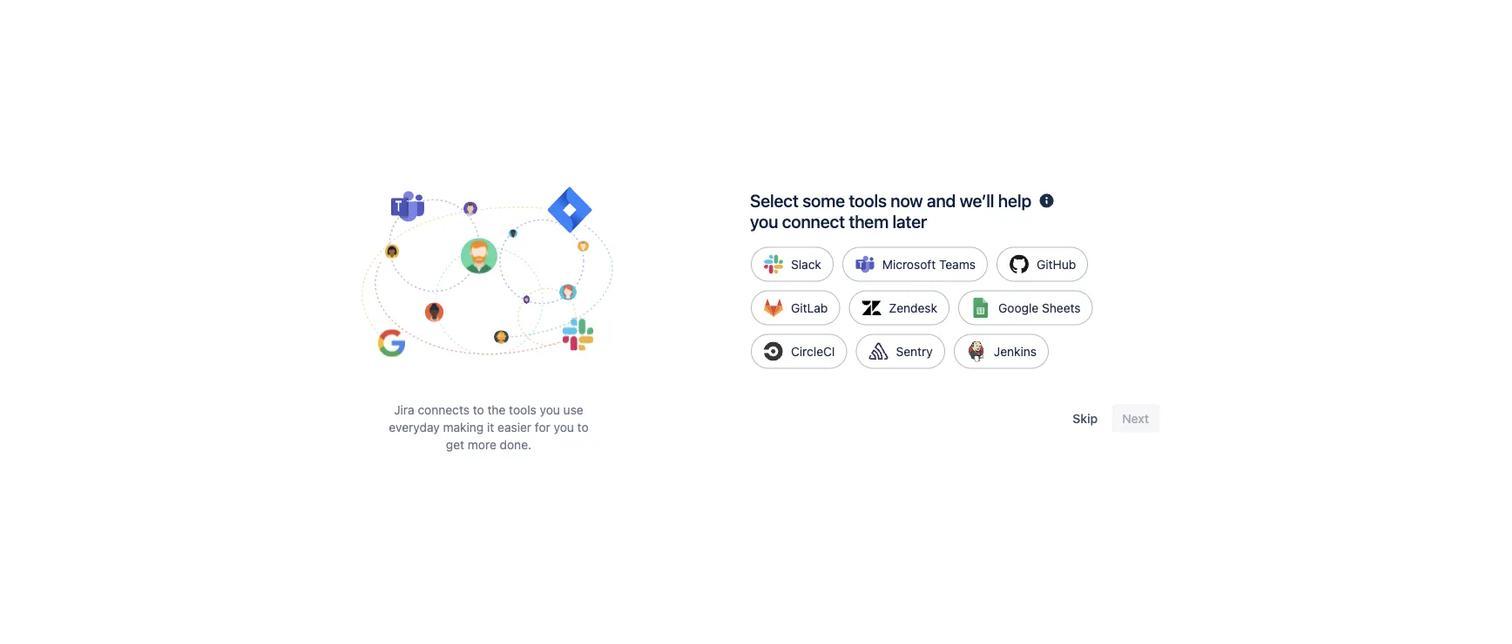 Task type: locate. For each thing, give the bounding box(es) containing it.
skip
[[1073, 411, 1098, 426]]

gitlab
[[791, 301, 828, 315]]

connect
[[782, 211, 845, 232]]

google sheets
[[998, 301, 1081, 315]]

to down use
[[577, 420, 589, 434]]

0 horizontal spatial to
[[473, 403, 484, 417]]

0 horizontal spatial tools
[[509, 403, 537, 417]]

slack
[[791, 257, 821, 271]]

jira
[[394, 403, 414, 417]]

sentry
[[896, 344, 933, 359]]

jenkins
[[994, 344, 1037, 359]]

google
[[998, 301, 1039, 315]]

1 horizontal spatial tools
[[849, 190, 887, 211]]

github logo image
[[1009, 254, 1030, 275]]

tools up 'easier'
[[509, 403, 537, 417]]

jira connects to the tools you use everyday making it easier for you to get more done.
[[389, 403, 589, 452]]

you down select
[[750, 211, 778, 232]]

tools up them
[[849, 190, 887, 211]]

zendesk logo image
[[861, 298, 882, 318]]

the
[[487, 403, 506, 417]]

tools
[[849, 190, 887, 211], [509, 403, 537, 417]]

for
[[535, 420, 550, 434]]

1 vertical spatial you
[[540, 403, 560, 417]]

you up 'for'
[[540, 403, 560, 417]]

1 vertical spatial tools
[[509, 403, 537, 417]]

1 vertical spatial to
[[577, 420, 589, 434]]

now
[[891, 190, 923, 211]]

everyday
[[389, 420, 440, 434]]

to left the
[[473, 403, 484, 417]]

microsoft teams
[[882, 257, 976, 271]]

to
[[473, 403, 484, 417], [577, 420, 589, 434]]

you
[[750, 211, 778, 232], [540, 403, 560, 417], [554, 420, 574, 434]]

0 vertical spatial tools
[[849, 190, 887, 211]]

gitlab logo image
[[763, 298, 784, 318]]

google sheets logo image
[[971, 298, 992, 318]]

you down use
[[554, 420, 574, 434]]

0 vertical spatial you
[[750, 211, 778, 232]]

2 vertical spatial you
[[554, 420, 574, 434]]



Task type: describe. For each thing, give the bounding box(es) containing it.
microsoft teams logo image
[[855, 254, 875, 275]]

get
[[446, 437, 464, 452]]

teams
[[939, 257, 976, 271]]

zendesk
[[889, 301, 938, 315]]

0 vertical spatial to
[[473, 403, 484, 417]]

tools inside select some tools now and we'll help you connect them later
[[849, 190, 887, 211]]

circleci logo image
[[763, 341, 784, 362]]

sheets
[[1042, 301, 1081, 315]]

select some tools now and we'll help you connect them later
[[750, 190, 1032, 232]]

more
[[468, 437, 496, 452]]

microsoft
[[882, 257, 936, 271]]

skip button
[[1062, 405, 1108, 433]]

1 horizontal spatial to
[[577, 420, 589, 434]]

you inside select some tools now and we'll help you connect them later
[[750, 211, 778, 232]]

it
[[487, 420, 494, 434]]

we'll
[[960, 190, 994, 211]]

jenkins logo image
[[966, 341, 987, 362]]

them
[[849, 211, 889, 232]]

some
[[803, 190, 845, 211]]

help
[[998, 190, 1032, 211]]

later
[[893, 211, 927, 232]]

show integrations survey description. image
[[1036, 190, 1057, 211]]

sentry logo image
[[868, 341, 889, 362]]

slack logo image
[[763, 254, 784, 275]]

easier
[[498, 420, 531, 434]]

tools inside jira connects to the tools you use everyday making it easier for you to get more done.
[[509, 403, 537, 417]]

github
[[1037, 257, 1076, 271]]

circleci
[[791, 344, 835, 359]]

making
[[443, 420, 484, 434]]

done.
[[500, 437, 532, 452]]

select
[[750, 190, 799, 211]]

connects
[[418, 403, 470, 417]]

use
[[563, 403, 583, 417]]

and
[[927, 190, 956, 211]]



Task type: vqa. For each thing, say whether or not it's contained in the screenshot.
DONE.
yes



